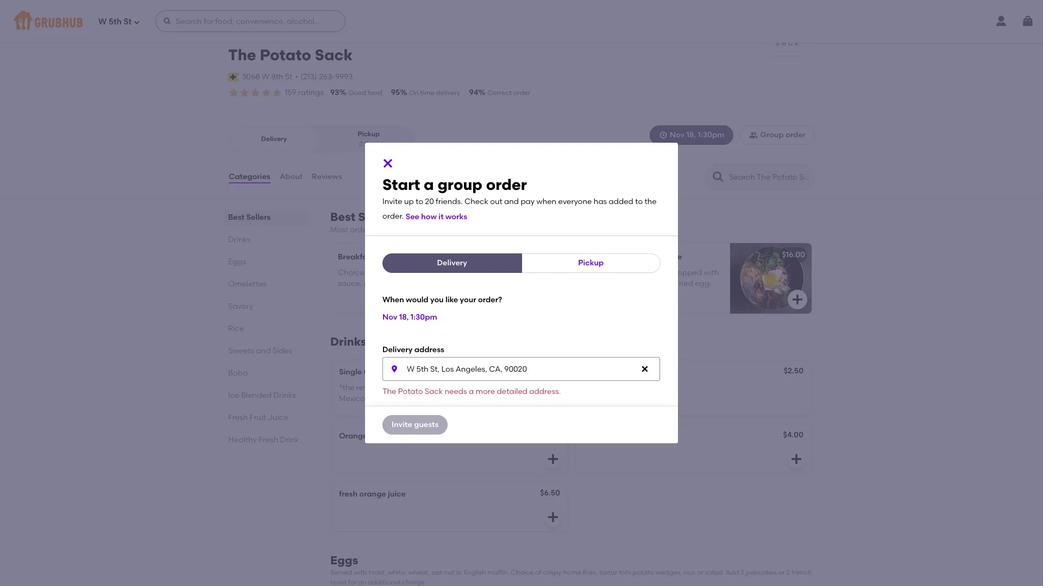 Task type: locate. For each thing, give the bounding box(es) containing it.
rice down savory
[[228, 324, 244, 334]]

1 horizontal spatial the
[[645, 197, 657, 206]]

svg image up $6.50
[[547, 453, 560, 466]]

healthy fresh drink
[[228, 436, 299, 445]]

rice right fried
[[666, 253, 682, 262]]

to right added
[[635, 197, 643, 206]]

0 horizontal spatial nov
[[383, 313, 397, 322]]

1 vertical spatial pickup
[[578, 259, 604, 268]]

0 vertical spatial drinks
[[228, 235, 251, 245]]

2 vertical spatial and
[[256, 347, 271, 356]]

order right correct
[[513, 89, 530, 97]]

1 horizontal spatial drinks
[[273, 391, 296, 400]]

w left 8th
[[262, 72, 269, 81]]

option group
[[228, 126, 415, 153]]

of down cheese
[[529, 279, 536, 288]]

correct
[[487, 89, 512, 97]]

cheese,
[[399, 268, 427, 277]]

2 horizontal spatial svg image
[[790, 453, 803, 466]]

$16.00
[[782, 251, 805, 260]]

1 horizontal spatial w
[[262, 72, 269, 81]]

side. down cheese
[[538, 279, 555, 288]]

scrambled
[[429, 268, 469, 277]]

delivery for "delivery" button
[[437, 259, 467, 268]]

svg image down the $4.00
[[790, 453, 803, 466]]

1 vertical spatial order
[[786, 130, 806, 140]]

jalapeno bacon fried rice
[[581, 253, 682, 262]]

fresh
[[228, 414, 248, 423], [259, 436, 278, 445]]

juice
[[268, 414, 288, 423], [369, 432, 390, 441]]

0 vertical spatial of
[[366, 268, 374, 277]]

0 horizontal spatial delivery
[[261, 135, 287, 143]]

2 right add
[[741, 570, 744, 577]]

the
[[645, 197, 657, 206], [425, 279, 437, 288]]

main navigation navigation
[[0, 0, 1043, 42]]

best up most
[[330, 210, 355, 224]]

1 vertical spatial and
[[644, 279, 659, 288]]

drinks up single
[[330, 335, 367, 349]]

order inside start a group order invite up to 20 friends. check out and pay when everyone has added to the order.
[[486, 176, 527, 194]]

juice right orange
[[369, 432, 390, 441]]

2 vertical spatial order
[[486, 176, 527, 194]]

1 horizontal spatial juice
[[369, 432, 390, 441]]

0 vertical spatial 1:30pm
[[698, 130, 724, 140]]

best for best sellers
[[228, 213, 244, 222]]

1 side. from the left
[[439, 279, 456, 288]]

0 horizontal spatial 18,
[[399, 313, 409, 322]]

order inside "button"
[[786, 130, 806, 140]]

0 horizontal spatial eggs
[[228, 258, 246, 267]]

1 horizontal spatial fresh
[[259, 436, 278, 445]]

drinks right blended at the left bottom of the page
[[273, 391, 296, 400]]

drink
[[280, 436, 299, 445]]

about
[[280, 172, 303, 181]]

0 vertical spatial the
[[228, 46, 256, 64]]

1 vertical spatial served
[[330, 570, 352, 577]]

potato up 8th
[[260, 46, 311, 64]]

juice inside button
[[369, 432, 390, 441]]

0 vertical spatial with
[[704, 268, 719, 277]]

1 vertical spatial the
[[425, 279, 437, 288]]

1 horizontal spatial svg image
[[547, 453, 560, 466]]

order?
[[478, 296, 502, 305]]

1 vertical spatial on
[[414, 279, 423, 288]]

1 vertical spatial invite
[[392, 420, 412, 430]]

1 horizontal spatial st
[[285, 72, 292, 81]]

invite up order.
[[383, 197, 402, 206]]

topped
[[675, 268, 702, 277]]

0 vertical spatial nov 18, 1:30pm button
[[650, 126, 734, 145]]

or right rice
[[697, 570, 704, 577]]

breakfast burrito
[[338, 253, 401, 262]]

0 horizontal spatial choice
[[338, 268, 364, 277]]

healthy
[[228, 436, 257, 445]]

1 vertical spatial the
[[383, 388, 396, 397]]

w inside 3068 w 8th st button
[[262, 72, 269, 81]]

1 horizontal spatial 1:30pm
[[698, 130, 724, 140]]

1 horizontal spatial pickup
[[578, 259, 604, 268]]

ice blended drinks tab
[[228, 390, 304, 402]]

3068
[[242, 72, 260, 81]]

1 horizontal spatial the
[[383, 388, 396, 397]]

svg image up start
[[381, 157, 394, 170]]

0 horizontal spatial 2
[[741, 570, 744, 577]]

2 vertical spatial of
[[535, 570, 541, 577]]

order up out
[[486, 176, 527, 194]]

bacon,
[[581, 268, 607, 277]]

choice of meat, cheese, scrambled eggs, tater tots, cheese sauce, pico de gallo on the side. served with choice of side.
[[338, 268, 556, 288]]

eggs inside eggs served with toast, white, wheat, oat nut or english muffin. choice of crispy home fries, tartar tots potato wedges, rice or salad. add 2 pancakes or 2 french toast for an additional charge.
[[330, 554, 358, 568]]

with inside the choice of meat, cheese, scrambled eggs, tater tots, cheese sauce, pico de gallo on the side. served with choice of side.
[[485, 279, 500, 288]]

1 horizontal spatial side.
[[538, 279, 555, 288]]

served up toast
[[330, 570, 352, 577]]

served down eggs,
[[457, 279, 483, 288]]

3068 w 8th st
[[242, 72, 292, 81]]

boba tab
[[228, 368, 304, 379]]

invite left guests
[[392, 420, 412, 430]]

1 horizontal spatial sellers
[[358, 210, 396, 224]]

the up 'you'
[[425, 279, 437, 288]]

Search Address search field
[[383, 358, 660, 382]]

2 vertical spatial with
[[354, 570, 367, 577]]

needs
[[445, 388, 467, 397]]

nov 18, 1:30pm up search icon
[[670, 130, 724, 140]]

orange juice
[[339, 432, 390, 441]]

eggs for eggs
[[228, 258, 246, 267]]

1:30pm down would
[[411, 313, 437, 322]]

svg image for $4.00 button
[[790, 453, 803, 466]]

toast
[[330, 579, 347, 587]]

0 vertical spatial served
[[457, 279, 483, 288]]

the
[[228, 46, 256, 64], [383, 388, 396, 397]]

0 horizontal spatial sack
[[315, 46, 353, 64]]

best inside best sellers tab
[[228, 213, 244, 222]]

0 horizontal spatial potato
[[260, 46, 311, 64]]

0 horizontal spatial st
[[124, 17, 132, 26]]

nov 18, 1:30pm down would
[[383, 313, 437, 322]]

5th
[[109, 17, 122, 26]]

2 vertical spatial drinks
[[273, 391, 296, 400]]

gallo
[[393, 279, 412, 288]]

0 vertical spatial order
[[513, 89, 530, 97]]

0 horizontal spatial served
[[330, 570, 352, 577]]

0 vertical spatial sack
[[315, 46, 353, 64]]

0 horizontal spatial juice
[[268, 414, 288, 423]]

0 vertical spatial juice
[[268, 414, 288, 423]]

1 vertical spatial nov 18, 1:30pm
[[383, 313, 437, 322]]

potato
[[260, 46, 311, 64], [398, 388, 423, 397]]

1 vertical spatial drinks
[[330, 335, 367, 349]]

everyone
[[558, 197, 592, 206]]

st left •
[[285, 72, 292, 81]]

159 ratings
[[285, 88, 324, 97]]

1 horizontal spatial and
[[504, 197, 519, 206]]

2 horizontal spatial drinks
[[330, 335, 367, 349]]

potato
[[633, 570, 654, 577]]

delivery address
[[383, 345, 444, 355]]

0 horizontal spatial the
[[425, 279, 437, 288]]

0 vertical spatial nov
[[670, 130, 685, 140]]

with up an
[[354, 570, 367, 577]]

see
[[406, 213, 419, 222]]

best inside 'best sellers most ordered on grubhub'
[[330, 210, 355, 224]]

0 horizontal spatial pickup
[[358, 131, 380, 138]]

reverse
[[356, 383, 383, 393]]

$4.00
[[783, 431, 804, 440]]

more
[[476, 388, 495, 397]]

delivery up 'about'
[[261, 135, 287, 143]]

sellers inside tab
[[246, 213, 271, 222]]

star icon image
[[228, 87, 239, 98], [239, 87, 250, 98], [250, 87, 261, 98], [261, 87, 272, 98], [272, 87, 283, 98], [272, 87, 283, 98]]

or right the nut
[[456, 570, 462, 577]]

a up 20 at the top of the page
[[424, 176, 434, 194]]

sack up the 263-
[[315, 46, 353, 64]]

1 horizontal spatial with
[[485, 279, 500, 288]]

ice
[[228, 391, 239, 400]]

1 vertical spatial nov 18, 1:30pm button
[[383, 308, 437, 328]]

2 horizontal spatial delivery
[[437, 259, 467, 268]]

svg image
[[381, 157, 394, 170], [547, 453, 560, 466], [790, 453, 803, 466]]

1 vertical spatial rice
[[228, 324, 244, 334]]

choice inside the choice of meat, cheese, scrambled eggs, tater tots, cheese sauce, pico de gallo on the side. served with choice of side.
[[338, 268, 364, 277]]

boba
[[228, 369, 248, 378]]

de
[[382, 279, 392, 288]]

0 horizontal spatial w
[[98, 17, 107, 26]]

1 vertical spatial potato
[[398, 388, 423, 397]]

to left 20 at the top of the page
[[416, 197, 423, 206]]

1 horizontal spatial best
[[330, 210, 355, 224]]

1 vertical spatial delivery
[[437, 259, 467, 268]]

fresh left the drink
[[259, 436, 278, 445]]

0 horizontal spatial to
[[416, 197, 423, 206]]

94
[[469, 88, 478, 97]]

served inside eggs served with toast, white, wheat, oat nut or english muffin. choice of crispy home fries, tartar tots potato wedges, rice or salad. add 2 pancakes or 2 french toast for an additional charge.
[[330, 570, 352, 577]]

0 horizontal spatial svg image
[[381, 157, 394, 170]]

0 horizontal spatial 1:30pm
[[411, 313, 437, 322]]

2 horizontal spatial and
[[644, 279, 659, 288]]

order right the group
[[786, 130, 806, 140]]

0 vertical spatial nov 18, 1:30pm
[[670, 130, 724, 140]]

with down tater
[[485, 279, 500, 288]]

nov 18, 1:30pm button down would
[[383, 308, 437, 328]]

how
[[421, 213, 437, 222]]

potato for the potato sack needs a more detailed address.
[[398, 388, 423, 397]]

and left sides on the left bottom
[[256, 347, 271, 356]]

drinks tab
[[228, 234, 304, 246]]

1 vertical spatial sack
[[425, 388, 443, 397]]

0 horizontal spatial nov 18, 1:30pm
[[383, 313, 437, 322]]

nov 18, 1:30pm
[[670, 130, 724, 140], [383, 313, 437, 322]]

best up drinks tab
[[228, 213, 244, 222]]

delivery inside button
[[437, 259, 467, 268]]

nov 18, 1:30pm button up search icon
[[650, 126, 734, 145]]

on inside 'best sellers most ordered on grubhub'
[[381, 226, 391, 235]]

w left 5th
[[98, 17, 107, 26]]

choice
[[338, 268, 364, 277], [511, 570, 534, 577]]

the right added
[[645, 197, 657, 206]]

0 horizontal spatial drinks
[[228, 235, 251, 245]]

1 vertical spatial st
[[285, 72, 292, 81]]

+
[[559, 250, 563, 259]]

of left crispy
[[535, 570, 541, 577]]

and down onions
[[644, 279, 659, 288]]

0 horizontal spatial side.
[[439, 279, 456, 288]]

0 horizontal spatial rice
[[228, 324, 244, 334]]

wedges,
[[656, 570, 682, 577]]

1 horizontal spatial 18,
[[686, 130, 696, 140]]

"finca
[[426, 383, 448, 393]]

potato down house
[[398, 388, 423, 397]]

time
[[420, 89, 434, 97]]

sellers up ordered
[[358, 210, 396, 224]]

for
[[348, 579, 357, 587]]

1 vertical spatial eggs
[[330, 554, 358, 568]]

0 vertical spatial delivery
[[261, 135, 287, 143]]

1 vertical spatial nov
[[383, 313, 397, 322]]

or left french
[[778, 570, 785, 577]]

invite inside start a group order invite up to 20 friends. check out and pay when everyone has added to the order.
[[383, 197, 402, 206]]

$14.00 +
[[535, 250, 563, 259]]

0 vertical spatial choice
[[338, 268, 364, 277]]

1:30pm left people icon
[[698, 130, 724, 140]]

see how it works button
[[406, 208, 467, 227]]

juice right fruit
[[268, 414, 288, 423]]

the up the 3068
[[228, 46, 256, 64]]

choice right muffin.
[[511, 570, 534, 577]]

on down order.
[[381, 226, 391, 235]]

the for the potato sack needs a more detailed address.
[[383, 388, 396, 397]]

would
[[406, 296, 428, 305]]

2 left french
[[786, 570, 790, 577]]

eggs up toast
[[330, 554, 358, 568]]

when would you like your order?
[[383, 296, 502, 305]]

eggs inside eggs tab
[[228, 258, 246, 267]]

pay
[[521, 197, 535, 206]]

grubhub
[[392, 226, 425, 235]]

reviews
[[312, 172, 342, 181]]

1 vertical spatial choice
[[511, 570, 534, 577]]

0 horizontal spatial sellers
[[246, 213, 271, 222]]

eggs up omelettes
[[228, 258, 246, 267]]

rice
[[666, 253, 682, 262], [228, 324, 244, 334]]

0 vertical spatial on
[[381, 226, 391, 235]]

1 or from the left
[[456, 570, 462, 577]]

a
[[424, 176, 434, 194], [469, 388, 474, 397]]

home
[[563, 570, 581, 577]]

pickup for pickup
[[578, 259, 604, 268]]

fresh left fruit
[[228, 414, 248, 423]]

svg image
[[1021, 15, 1035, 28], [163, 17, 172, 26], [134, 19, 140, 25], [659, 131, 668, 140], [791, 294, 804, 307], [390, 365, 399, 374], [641, 365, 649, 374], [547, 395, 560, 408], [547, 511, 560, 524]]

and inside bacon, jalapenos, onions topped with pickled jalapeno and soft fried egg.
[[644, 279, 659, 288]]

pickup inside button
[[578, 259, 604, 268]]

0 vertical spatial pickup
[[358, 131, 380, 138]]

0 horizontal spatial a
[[424, 176, 434, 194]]

choice up "sauce,"
[[338, 268, 364, 277]]

sauce,
[[338, 279, 362, 288]]

st right 5th
[[124, 17, 132, 26]]

1 vertical spatial 1:30pm
[[411, 313, 437, 322]]

$6.50
[[540, 489, 560, 498]]

pickup up bacon,
[[578, 259, 604, 268]]

an
[[358, 579, 367, 587]]

and inside tab
[[256, 347, 271, 356]]

ice blended drinks
[[228, 391, 296, 400]]

sellers for best sellers most ordered on grubhub
[[358, 210, 396, 224]]

and inside start a group order invite up to 20 friends. check out and pay when everyone has added to the order.
[[504, 197, 519, 206]]

with up egg.
[[704, 268, 719, 277]]

1 horizontal spatial choice
[[511, 570, 534, 577]]

1 horizontal spatial potato
[[398, 388, 423, 397]]

and right out
[[504, 197, 519, 206]]

delivery up house
[[383, 345, 413, 355]]

0 horizontal spatial and
[[256, 347, 271, 356]]

drinks down best sellers
[[228, 235, 251, 245]]

of up the pico
[[366, 268, 374, 277]]

1 horizontal spatial eggs
[[330, 554, 358, 568]]

1 horizontal spatial served
[[457, 279, 483, 288]]

sack for the potato sack
[[315, 46, 353, 64]]

pickup up "0.9"
[[358, 131, 380, 138]]

nov
[[670, 130, 685, 140], [383, 313, 397, 322]]

0 vertical spatial potato
[[260, 46, 311, 64]]

sellers inside 'best sellers most ordered on grubhub'
[[358, 210, 396, 224]]

sellers up drinks tab
[[246, 213, 271, 222]]

delivery for delivery address
[[383, 345, 413, 355]]

side. down scrambled
[[439, 279, 456, 288]]

1 vertical spatial w
[[262, 72, 269, 81]]

when
[[383, 296, 404, 305]]

fresh
[[339, 490, 357, 499]]

orange juice button
[[333, 425, 567, 474]]

a left more
[[469, 388, 474, 397]]

the down single origin house drip
[[383, 388, 396, 397]]

choice inside eggs served with toast, white, wheat, oat nut or english muffin. choice of crispy home fries, tartar tots potato wedges, rice or salad. add 2 pancakes or 2 french toast for an additional charge.
[[511, 570, 534, 577]]

2 to from the left
[[635, 197, 643, 206]]

1 horizontal spatial delivery
[[383, 345, 413, 355]]

1 vertical spatial juice
[[369, 432, 390, 441]]

1 vertical spatial fresh
[[259, 436, 278, 445]]

sack left needs
[[425, 388, 443, 397]]

1 horizontal spatial to
[[635, 197, 643, 206]]

2 2 from the left
[[786, 570, 790, 577]]

friends.
[[436, 197, 463, 206]]

delivery
[[261, 135, 287, 143], [437, 259, 467, 268], [383, 345, 413, 355]]

or
[[456, 570, 462, 577], [697, 570, 704, 577], [778, 570, 785, 577]]

side.
[[439, 279, 456, 288], [538, 279, 555, 288]]

the for the potato sack
[[228, 46, 256, 64]]

2 or from the left
[[697, 570, 704, 577]]

sack
[[315, 46, 353, 64], [425, 388, 443, 397]]

on down cheese,
[[414, 279, 423, 288]]

best sellers tab
[[228, 212, 304, 223]]

charge.
[[402, 579, 426, 587]]

mi
[[370, 140, 378, 148]]

0 vertical spatial rice
[[666, 253, 682, 262]]

white,
[[388, 570, 407, 577]]

delivery up scrambled
[[437, 259, 467, 268]]



Task type: vqa. For each thing, say whether or not it's contained in the screenshot.
Grubhub plus flag logo
no



Task type: describe. For each thing, give the bounding box(es) containing it.
3 or from the left
[[778, 570, 785, 577]]

sides
[[273, 347, 292, 356]]

8th
[[271, 72, 283, 81]]

invite guests button
[[383, 416, 448, 435]]

tartar
[[599, 570, 618, 577]]

• (213) 263-9993
[[295, 72, 353, 81]]

fresh fruit juice
[[228, 414, 288, 423]]

orange
[[339, 432, 367, 441]]

added
[[609, 197, 633, 206]]

with inside bacon, jalapenos, onions topped with pickled jalapeno and soft fried egg.
[[704, 268, 719, 277]]

choice
[[502, 279, 527, 288]]

1 vertical spatial of
[[529, 279, 536, 288]]

toast,
[[369, 570, 386, 577]]

95
[[391, 88, 400, 97]]

263-
[[319, 72, 335, 81]]

bacon
[[619, 253, 643, 262]]

single origin house drip
[[339, 368, 430, 377]]

on inside the choice of meat, cheese, scrambled eggs, tater tots, cheese sauce, pico de gallo on the side. served with choice of side.
[[414, 279, 423, 288]]

the inside start a group order invite up to 20 friends. check out and pay when everyone has added to the order.
[[645, 197, 657, 206]]

served inside the choice of meat, cheese, scrambled eggs, tater tots, cheese sauce, pico de gallo on the side. served with choice of side.
[[457, 279, 483, 288]]

jalapenos,
[[609, 268, 647, 277]]

bacon, jalapenos, onions topped with pickled jalapeno and soft fried egg.
[[581, 268, 719, 288]]

sellers for best sellers
[[246, 213, 271, 222]]

rice
[[684, 570, 695, 577]]

subscription pass image
[[228, 73, 239, 81]]

most
[[330, 226, 348, 235]]

group order
[[760, 130, 806, 140]]

st inside main navigation navigation
[[124, 17, 132, 26]]

eggs tab
[[228, 256, 304, 268]]

when
[[537, 197, 556, 206]]

potato for the potato sack
[[260, 46, 311, 64]]

categories
[[229, 172, 270, 181]]

of inside eggs served with toast, white, wheat, oat nut or english muffin. choice of crispy home fries, tartar tots potato wedges, rice or salad. add 2 pancakes or 2 french toast for an additional charge.
[[535, 570, 541, 577]]

fresh orange juice
[[339, 490, 406, 499]]

fries,
[[583, 570, 598, 577]]

pico
[[364, 279, 380, 288]]

2 side. from the left
[[538, 279, 555, 288]]

1 to from the left
[[416, 197, 423, 206]]

huatusco,
[[493, 383, 530, 393]]

breakfast
[[338, 253, 374, 262]]

juice
[[388, 490, 406, 499]]

1 2 from the left
[[741, 570, 744, 577]]

salad.
[[705, 570, 724, 577]]

pickup button
[[521, 254, 661, 273]]

1 horizontal spatial rice
[[666, 253, 682, 262]]

0.9
[[359, 140, 368, 148]]

on
[[409, 89, 419, 97]]

svg image for orange juice button
[[547, 453, 560, 466]]

best for best sellers most ordered on grubhub
[[330, 210, 355, 224]]

0 horizontal spatial nov 18, 1:30pm button
[[383, 308, 437, 328]]

fried
[[645, 253, 664, 262]]

1 vertical spatial a
[[469, 388, 474, 397]]

has
[[594, 197, 607, 206]]

kassandra"
[[450, 383, 492, 393]]

0 vertical spatial 18,
[[686, 130, 696, 140]]

20
[[425, 197, 434, 206]]

3068 w 8th st button
[[241, 71, 293, 83]]

the inside the choice of meat, cheese, scrambled eggs, tater tots, cheese sauce, pico de gallo on the side. served with choice of side.
[[425, 279, 437, 288]]

categories button
[[228, 158, 271, 197]]

fresh fruit juice tab
[[228, 412, 304, 424]]

add
[[726, 570, 739, 577]]

oat
[[431, 570, 442, 577]]

origin
[[364, 368, 387, 377]]

1 horizontal spatial nov 18, 1:30pm button
[[650, 126, 734, 145]]

rice tab
[[228, 323, 304, 335]]

w 5th st
[[98, 17, 132, 26]]

house
[[389, 368, 412, 377]]

fried
[[676, 279, 693, 288]]

wheat,
[[408, 570, 430, 577]]

jalapeno
[[610, 279, 643, 288]]

93
[[330, 88, 339, 97]]

like
[[445, 296, 458, 305]]

order for group order
[[786, 130, 806, 140]]

omelettes
[[228, 280, 267, 289]]

*the
[[339, 383, 355, 393]]

out
[[490, 197, 502, 206]]

(213)
[[300, 72, 317, 81]]

159
[[285, 88, 296, 97]]

rice inside tab
[[228, 324, 244, 334]]

best sellers
[[228, 213, 271, 222]]

eggs for eggs served with toast, white, wheat, oat nut or english muffin. choice of crispy home fries, tartar tots potato wedges, rice or salad. add 2 pancakes or 2 french toast for an additional charge.
[[330, 554, 358, 568]]

orange
[[359, 490, 386, 499]]

soft
[[661, 279, 675, 288]]

address.
[[529, 388, 561, 397]]

address
[[414, 345, 444, 355]]

$2.50 button
[[576, 361, 811, 416]]

pickup for pickup 0.9 mi
[[358, 131, 380, 138]]

savory tab
[[228, 301, 304, 312]]

juice inside tab
[[268, 414, 288, 423]]

pancakes
[[746, 570, 777, 577]]

healthy fresh drink tab
[[228, 435, 304, 446]]

*the reverse orangutan  "finca kassandra"   huatusco, mexico
[[339, 383, 530, 404]]

invite inside invite guests button
[[392, 420, 412, 430]]

you
[[430, 296, 444, 305]]

people icon image
[[749, 131, 758, 140]]

it
[[439, 213, 444, 222]]

drip
[[414, 368, 430, 377]]

st inside button
[[285, 72, 292, 81]]

$4.00 button
[[576, 425, 811, 474]]

reviews button
[[311, 158, 343, 197]]

sweets and sides tab
[[228, 346, 304, 357]]

tots
[[619, 570, 631, 577]]

Search The Potato Sack search field
[[728, 172, 811, 183]]

crispy
[[543, 570, 562, 577]]

(213) 263-9993 button
[[300, 72, 353, 83]]

eggs,
[[470, 268, 490, 277]]

start
[[383, 176, 420, 194]]

with inside eggs served with toast, white, wheat, oat nut or english muffin. choice of crispy home fries, tartar tots potato wedges, rice or salad. add 2 pancakes or 2 french toast for an additional charge.
[[354, 570, 367, 577]]

order for correct order
[[513, 89, 530, 97]]

fresh inside healthy fresh drink tab
[[259, 436, 278, 445]]

jalapeno bacon fried rice image
[[730, 244, 812, 314]]

fresh inside fresh fruit juice tab
[[228, 414, 248, 423]]

omelettes tab
[[228, 279, 304, 290]]

ratings
[[298, 88, 324, 97]]

sack for the potato sack needs a more detailed address.
[[425, 388, 443, 397]]

a inside start a group order invite up to 20 friends. check out and pay when everyone has added to the order.
[[424, 176, 434, 194]]

1 horizontal spatial nov 18, 1:30pm
[[670, 130, 724, 140]]

best sellers most ordered on grubhub
[[330, 210, 425, 235]]

group
[[438, 176, 482, 194]]

the potato sack logo image
[[768, 17, 806, 55]]

detailed
[[497, 388, 528, 397]]

w inside main navigation navigation
[[98, 17, 107, 26]]

search icon image
[[712, 171, 725, 184]]

option group containing pickup
[[228, 126, 415, 153]]

1 horizontal spatial nov
[[670, 130, 685, 140]]



